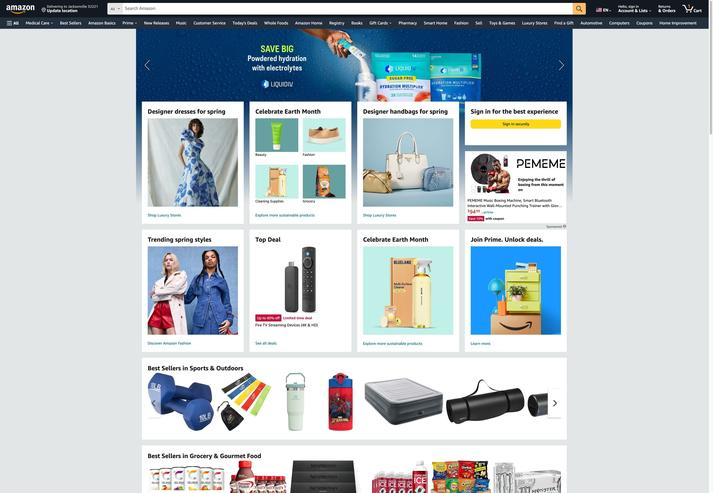 Task type: locate. For each thing, give the bounding box(es) containing it.
0 vertical spatial list
[[148, 373, 713, 431]]

fit simplify resistance loop exercise bands with instruction guide and carry bag, set of 5 image
[[217, 373, 271, 431]]

None submit
[[573, 3, 586, 15]]

amazon basics 1/2-inch extra thick exercise yoga mat image
[[446, 379, 525, 424]]

none submit inside the navigation navigation
[[573, 3, 586, 15]]

None search field
[[107, 3, 586, 15]]

none search field inside the navigation navigation
[[107, 3, 586, 15]]

sparkling ice, black raspberry sparkling water, zero sugar flavored water, with vitamins and antioxidants, low calorie... image
[[366, 461, 428, 493]]

main content
[[0, 29, 713, 493]]

shop designer dresses for spring. image
[[138, 118, 248, 207]]

list
[[148, 373, 713, 431], [148, 461, 713, 493]]

2 list from the top
[[148, 461, 713, 493]]

nespresso capsules vertuoline, medium and dark roast coffee, variety pack, stormio, odacio, melozio, 30 count, brews... image
[[290, 461, 363, 493]]

celebrate earth month image
[[353, 246, 463, 335]]

1 vertical spatial list
[[148, 461, 713, 493]]

sponsored ad element
[[136, 29, 573, 203]]

grocery image
[[297, 165, 351, 199]]

zak designs marvel spiderman kids spout cover and built-in carrying loop made of plastic, leak-proof water bottle design... image
[[328, 373, 353, 431]]

amazon basics high-density round foam roller for exercise, massage, muscle recovery image
[[528, 387, 606, 417]]

beauty image
[[250, 118, 304, 152]]

shop designer handbags in luxury stores at amazon fashion. image
[[353, 118, 463, 207]]



Task type: describe. For each thing, give the bounding box(es) containing it.
monster energy zero ultra, sugar free energy drink, 16 ounce (pack of 15) image
[[494, 463, 572, 493]]

intex dura-beam deluxe comfort-plush luxury air mattress: fiber-tech construction – built-in electric pump – dual-layer... image
[[365, 378, 443, 426]]

amazon basics neoprene coated hexagon workout dumbbell hand weight image
[[148, 373, 214, 431]]

fashion image
[[297, 118, 351, 152]]

1 list from the top
[[148, 373, 713, 431]]

frito lay fun times mix variety pack, (pack of 40) image
[[431, 461, 491, 493]]

carousel previous slide image
[[152, 400, 155, 407]]

premier protein shake, chocolate, 30g protein 1g sugar 24 vitamins minerals nutrients to support immune health, 11.5 fl... image
[[229, 461, 287, 493]]

fire tv streaming devices (4k & hd) image
[[282, 246, 319, 313]]

cleaning supplies image
[[250, 165, 304, 199]]

celsius assorted flavors official variety pack, functional essential energy drinks, 12 fl oz (pack of 12) image
[[148, 466, 226, 493]]

join prime. unlock deals. image
[[471, 234, 561, 347]]

navigation navigation
[[0, 0, 709, 29]]

amazon image
[[6, 5, 35, 14]]

carousel next slide image
[[553, 400, 557, 407]]

stanley iceflow stainless steel tumbler with straw, vacuum insulated water bottle for home, office or car, reusable cup... image
[[286, 373, 305, 431]]

trending spring styles image
[[138, 246, 248, 335]]

Search Amazon text field
[[123, 3, 573, 14]]



Task type: vqa. For each thing, say whether or not it's contained in the screenshot.
from
no



